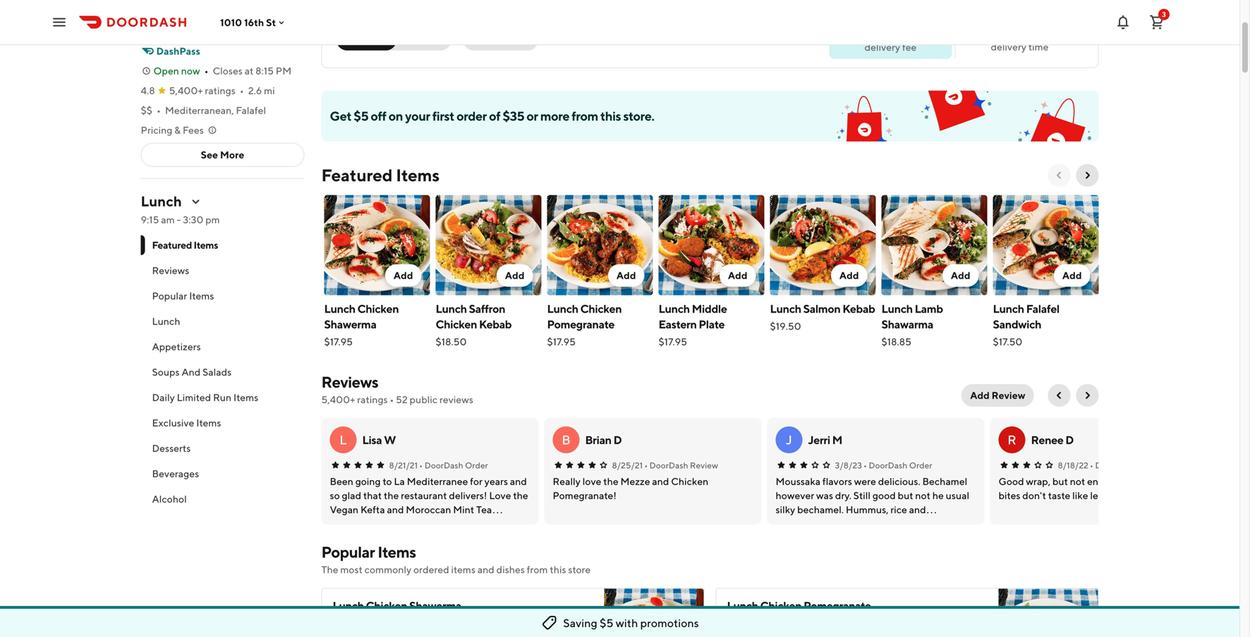Task type: vqa. For each thing, say whether or not it's contained in the screenshot.


Task type: describe. For each thing, give the bounding box(es) containing it.
previous button of carousel image
[[1054, 170, 1065, 181]]

0 vertical spatial ratings
[[205, 85, 236, 96]]

add button for lunch middle eastern plate
[[720, 264, 756, 287]]

renee
[[1032, 433, 1064, 447]]

• left 2.6
[[240, 85, 244, 96]]

1010 16th st
[[220, 16, 276, 28]]

$5 for saving
[[600, 617, 614, 630]]

info
[[179, 22, 206, 38]]

• right 8/18/22
[[1090, 461, 1094, 470]]

$$
[[141, 104, 152, 116]]

add review
[[971, 390, 1026, 401]]

• right 8/25/21
[[645, 461, 648, 470]]

delivery for delivery fee
[[865, 41, 901, 53]]

add for lunch lamb shawarma
[[951, 270, 971, 281]]

dashpass
[[156, 45, 200, 57]]

pricing & fees
[[141, 124, 204, 136]]

desserts button
[[141, 436, 305, 461]]

eastern
[[659, 318, 697, 331]]

• right now
[[204, 65, 209, 77]]

soups
[[152, 366, 180, 378]]

0 horizontal spatial 5,400+
[[169, 85, 203, 96]]

exclusive items button
[[141, 410, 305, 436]]

3/8/23
[[835, 461, 862, 470]]

get
[[330, 108, 352, 124]]

soups and salads
[[152, 366, 232, 378]]

public
[[410, 394, 438, 405]]

0 horizontal spatial falafel
[[236, 104, 266, 116]]

previous image
[[1054, 390, 1065, 401]]

items
[[451, 564, 476, 576]]

mary's
[[396, 618, 425, 629]]

salmon
[[804, 302, 841, 315]]

lunch inside lunch middle eastern plate $17.95
[[659, 302, 690, 315]]

add button for lunch saffron chicken kebab
[[497, 264, 533, 287]]

0 vertical spatial this
[[601, 108, 621, 124]]

delivery
[[348, 33, 386, 45]]

menus image
[[190, 196, 202, 207]]

and
[[182, 366, 201, 378]]

• doordash review
[[645, 461, 719, 470]]

reviews link
[[321, 373, 379, 391]]

lunch saffron chicken kebab image
[[436, 195, 542, 295]]

popular for popular items
[[152, 290, 187, 302]]

add for lunch falafel sandwich
[[1063, 270, 1082, 281]]

fee
[[903, 41, 917, 53]]

• inside reviews 5,400+ ratings • 52 public reviews
[[390, 394, 394, 405]]

items down pm at the top left
[[194, 239, 218, 251]]

jerri
[[809, 433, 831, 447]]

fees
[[183, 124, 204, 136]]

0 vertical spatial lunch chicken shawerma image
[[324, 195, 430, 295]]

daily
[[152, 392, 175, 403]]

0 vertical spatial from
[[572, 108, 598, 124]]

1010 16th st button
[[220, 16, 287, 28]]

limited
[[177, 392, 211, 403]]

group
[[471, 33, 501, 45]]

reviews button
[[141, 258, 305, 283]]

of
[[489, 108, 501, 124]]

saving
[[563, 617, 598, 630]]

• right $$
[[157, 104, 161, 116]]

0 horizontal spatial featured
[[152, 239, 192, 251]]

now
[[181, 65, 200, 77]]

lunch inside lunch chicken shawerma $17.95
[[324, 302, 356, 315]]

saffron
[[469, 302, 505, 315]]

chicken for lunch chicken shawerma spiced baked mary's chicken sandwich, wrapped in lavash bread with greens and hummus then grilled. served with 
[[366, 599, 407, 613]]

in
[[552, 618, 560, 629]]

&
[[174, 124, 181, 136]]

lunch inside lunch salmon kebab $19.50
[[770, 302, 802, 315]]

5,400+ ratings •
[[169, 85, 244, 96]]

0 horizontal spatial featured items
[[152, 239, 218, 251]]

ratings inside reviews 5,400+ ratings • 52 public reviews
[[357, 394, 388, 405]]

lunch saffron chicken kebab $18.50
[[436, 302, 512, 348]]

j
[[786, 432, 793, 447]]

lunch middle eastern plate $17.95
[[659, 302, 727, 348]]

open menu image
[[51, 14, 68, 31]]

w
[[384, 433, 396, 447]]

lunch inside button
[[152, 315, 180, 327]]

mi
[[264, 85, 275, 96]]

add for lunch salmon kebab
[[840, 270, 859, 281]]

dishes
[[497, 564, 525, 576]]

chicken inside lunch saffron chicken kebab $18.50
[[436, 318, 477, 331]]

this inside popular items the most commonly ordered items and dishes from this store
[[550, 564, 566, 576]]

more
[[220, 149, 244, 161]]

lisa w
[[362, 433, 396, 447]]

chicken for lunch chicken pomegranate
[[761, 599, 802, 613]]

lunch lamb shawarma image
[[882, 195, 988, 295]]

lunch button
[[141, 309, 305, 334]]

salads
[[203, 366, 232, 378]]

2.6
[[248, 85, 262, 96]]

get $5 off on your first order of $35 or more from this store.
[[330, 108, 655, 124]]

16th
[[244, 16, 264, 28]]

exclusive items
[[152, 417, 221, 429]]

beverages
[[152, 468, 199, 480]]

first
[[433, 108, 455, 124]]

kebab inside lunch salmon kebab $19.50
[[843, 302, 876, 315]]

baked
[[366, 618, 394, 629]]

most
[[340, 564, 363, 576]]

$5 for get
[[354, 108, 369, 124]]

chicken for lunch chicken shawerma $17.95
[[358, 302, 399, 315]]

soups and salads button
[[141, 360, 305, 385]]

lunch chicken pomegranate
[[727, 599, 871, 613]]

brian
[[585, 433, 612, 447]]

sandwich,
[[464, 618, 509, 629]]

appetizers button
[[141, 334, 305, 360]]

Pickup radio
[[389, 28, 452, 50]]

$17.95 for lunch chicken pomegranate
[[547, 336, 576, 348]]

d for r
[[1066, 433, 1074, 447]]

store.
[[623, 108, 655, 124]]

hummus
[[434, 632, 472, 637]]

store
[[568, 564, 591, 576]]

pickup
[[408, 33, 440, 45]]

b
[[562, 432, 571, 447]]

items inside daily limited run items button
[[234, 392, 258, 403]]

lunch lamb shawarma $18.85
[[882, 302, 943, 348]]

lunch inside lunch lamb shawarma $18.85
[[882, 302, 913, 315]]

add for lunch middle eastern plate
[[728, 270, 748, 281]]

served
[[530, 632, 562, 637]]

8/25/21
[[612, 461, 643, 470]]

from inside popular items the most commonly ordered items and dishes from this store
[[527, 564, 548, 576]]

• right 8/21/21
[[419, 461, 423, 470]]

lunch chicken shawerma spiced baked mary's chicken sandwich, wrapped in lavash bread with greens and hummus then grilled. served with 
[[333, 599, 590, 637]]

$19.50
[[770, 320, 802, 332]]

reviews
[[440, 394, 474, 405]]

and inside the lunch chicken shawerma spiced baked mary's chicken sandwich, wrapped in lavash bread with greens and hummus then grilled. served with
[[415, 632, 432, 637]]

0 vertical spatial featured items
[[321, 165, 440, 185]]

run
[[213, 392, 232, 403]]

5,400+ inside reviews 5,400+ ratings • 52 public reviews
[[321, 394, 355, 405]]

kebab inside lunch saffron chicken kebab $18.50
[[479, 318, 512, 331]]

order for j
[[910, 461, 933, 470]]

$17.95 inside lunch middle eastern plate $17.95
[[659, 336, 687, 348]]

saving $5 with promotions
[[563, 617, 699, 630]]

lunch salmon kebab $19.50
[[770, 302, 876, 332]]

off
[[371, 108, 387, 124]]

• right 3/8/23 in the bottom of the page
[[864, 461, 867, 470]]

lunch middle eastern plate image
[[659, 195, 765, 295]]



Task type: locate. For each thing, give the bounding box(es) containing it.
items inside popular items button
[[189, 290, 214, 302]]

open
[[154, 65, 179, 77]]

kebab down the saffron
[[479, 318, 512, 331]]

doordash right 8/21/21
[[425, 461, 464, 470]]

1 horizontal spatial pomegranate
[[804, 599, 871, 613]]

items down reviews button
[[189, 290, 214, 302]]

8/21/21
[[389, 461, 418, 470]]

1 vertical spatial lunch chicken pomegranate image
[[999, 588, 1099, 637]]

-
[[177, 214, 181, 226]]

chicken
[[358, 302, 399, 315], [581, 302, 622, 315], [436, 318, 477, 331], [366, 599, 407, 613], [761, 599, 802, 613]]

0 horizontal spatial from
[[527, 564, 548, 576]]

0 horizontal spatial pomegranate
[[547, 318, 615, 331]]

lunch chicken shawerma image
[[324, 195, 430, 295], [605, 588, 705, 637]]

1 delivery from the left
[[991, 41, 1027, 53]]

5,400+ down reviews "link"
[[321, 394, 355, 405]]

lunch chicken shawerma $17.95
[[324, 302, 399, 348]]

0 vertical spatial kebab
[[843, 302, 876, 315]]

0 horizontal spatial reviews
[[152, 265, 189, 276]]

0 horizontal spatial lunch chicken shawerma image
[[324, 195, 430, 295]]

• left 52
[[390, 394, 394, 405]]

review inside button
[[992, 390, 1026, 401]]

1 vertical spatial reviews
[[321, 373, 379, 391]]

featured inside heading
[[321, 165, 393, 185]]

items
[[396, 165, 440, 185], [194, 239, 218, 251], [189, 290, 214, 302], [234, 392, 258, 403], [196, 417, 221, 429], [378, 543, 416, 561]]

6 add button from the left
[[943, 264, 979, 287]]

popular inside button
[[152, 290, 187, 302]]

st
[[266, 16, 276, 28]]

1 horizontal spatial ratings
[[357, 394, 388, 405]]

2 $17.95 from the left
[[547, 336, 576, 348]]

0 horizontal spatial $17.95
[[324, 336, 353, 348]]

bread
[[333, 632, 359, 637]]

$17.95 inside lunch chicken shawerma $17.95
[[324, 336, 353, 348]]

lamb
[[915, 302, 943, 315]]

reviews for reviews
[[152, 265, 189, 276]]

items inside featured items heading
[[396, 165, 440, 185]]

falafel inside lunch falafel sandwich $17.50
[[1027, 302, 1060, 315]]

3 • doordash order from the left
[[1090, 461, 1159, 470]]

2 horizontal spatial $17.95
[[659, 336, 687, 348]]

1 vertical spatial and
[[415, 632, 432, 637]]

$18.85
[[882, 336, 912, 348]]

$5 right saving
[[600, 617, 614, 630]]

0 vertical spatial review
[[992, 390, 1026, 401]]

1 horizontal spatial falafel
[[1027, 302, 1060, 315]]

8:15
[[256, 65, 274, 77]]

add for lunch chicken pomegranate
[[617, 270, 636, 281]]

featured items down 9:15 am - 3:30 pm
[[152, 239, 218, 251]]

lisa
[[362, 433, 382, 447]]

shawerma up reviews "link"
[[324, 318, 377, 331]]

0 horizontal spatial ratings
[[205, 85, 236, 96]]

2 horizontal spatial • doordash order
[[1090, 461, 1159, 470]]

delivery left the time
[[991, 41, 1027, 53]]

1 vertical spatial kebab
[[479, 318, 512, 331]]

m
[[833, 433, 843, 447]]

your
[[405, 108, 430, 124]]

1 vertical spatial shawerma
[[409, 599, 462, 613]]

add button up the saffron
[[497, 264, 533, 287]]

1 • doordash order from the left
[[419, 461, 488, 470]]

1 horizontal spatial lunch chicken pomegranate image
[[999, 588, 1099, 637]]

see more
[[201, 149, 244, 161]]

chicken inside lunch chicken shawerma $17.95
[[358, 302, 399, 315]]

1 horizontal spatial featured
[[321, 165, 393, 185]]

items down daily limited run items
[[196, 417, 221, 429]]

0 horizontal spatial $5
[[354, 108, 369, 124]]

1 horizontal spatial featured items
[[321, 165, 440, 185]]

shawerma for lunch chicken shawerma $17.95
[[324, 318, 377, 331]]

0 vertical spatial reviews
[[152, 265, 189, 276]]

exclusive
[[152, 417, 194, 429]]

$5 left the off
[[354, 108, 369, 124]]

order for l
[[465, 461, 488, 470]]

8/18/22
[[1058, 461, 1089, 470]]

1 horizontal spatial $17.95
[[547, 336, 576, 348]]

• doordash order right 8/21/21
[[419, 461, 488, 470]]

• doordash order for l
[[419, 461, 488, 470]]

add button up salmon
[[831, 264, 868, 287]]

order inside 'button'
[[503, 33, 531, 45]]

from right the more
[[572, 108, 598, 124]]

group order button
[[463, 28, 539, 50]]

d right brian
[[614, 433, 622, 447]]

order methods option group
[[336, 28, 452, 50]]

brian d
[[585, 433, 622, 447]]

5 add button from the left
[[831, 264, 868, 287]]

shawerma up chicken
[[409, 599, 462, 613]]

lunch chicken pomegranate image
[[547, 195, 653, 295], [999, 588, 1099, 637]]

5,400+ down now
[[169, 85, 203, 96]]

1 horizontal spatial from
[[572, 108, 598, 124]]

chicken for lunch chicken pomegranate $17.95
[[581, 302, 622, 315]]

closes
[[213, 65, 243, 77]]

add button for lunch falafel sandwich
[[1054, 264, 1091, 287]]

0 horizontal spatial lunch chicken pomegranate image
[[547, 195, 653, 295]]

am
[[161, 214, 175, 226]]

1 vertical spatial popular
[[321, 543, 375, 561]]

52
[[396, 394, 408, 405]]

1 vertical spatial 5,400+
[[321, 394, 355, 405]]

0 vertical spatial falafel
[[236, 104, 266, 116]]

items inside exclusive items button
[[196, 417, 221, 429]]

next button of carousel image
[[1082, 170, 1094, 181]]

add button for lunch salmon kebab
[[831, 264, 868, 287]]

1 horizontal spatial shawerma
[[409, 599, 462, 613]]

1 add button from the left
[[385, 264, 422, 287]]

0 vertical spatial lunch chicken pomegranate image
[[547, 195, 653, 295]]

lunch inside the lunch chicken shawerma spiced baked mary's chicken sandwich, wrapped in lavash bread with greens and hummus then grilled. served with
[[333, 599, 364, 613]]

2 add button from the left
[[497, 264, 533, 287]]

popular up "appetizers"
[[152, 290, 187, 302]]

0 vertical spatial $5
[[354, 108, 369, 124]]

1 vertical spatial $5
[[600, 617, 614, 630]]

lavash
[[562, 618, 590, 629]]

0 horizontal spatial review
[[690, 461, 719, 470]]

1 horizontal spatial review
[[992, 390, 1026, 401]]

falafel
[[236, 104, 266, 116], [1027, 302, 1060, 315]]

$17.50
[[993, 336, 1023, 348]]

commonly
[[365, 564, 412, 576]]

add button up lamb
[[943, 264, 979, 287]]

pm
[[206, 214, 220, 226]]

reviews for reviews 5,400+ ratings • 52 public reviews
[[321, 373, 379, 391]]

1 horizontal spatial lunch chicken shawerma image
[[605, 588, 705, 637]]

2 doordash from the left
[[650, 461, 689, 470]]

popular items button
[[141, 283, 305, 309]]

d
[[614, 433, 622, 447], [1066, 433, 1074, 447]]

and right items
[[478, 564, 495, 576]]

$17.95 for lunch chicken shawerma
[[324, 336, 353, 348]]

doordash right 8/25/21
[[650, 461, 689, 470]]

lunch inside lunch falafel sandwich $17.50
[[993, 302, 1025, 315]]

doordash for b
[[650, 461, 689, 470]]

1 horizontal spatial 5,400+
[[321, 394, 355, 405]]

1 horizontal spatial this
[[601, 108, 621, 124]]

from right dishes
[[527, 564, 548, 576]]

shawerma inside the lunch chicken shawerma spiced baked mary's chicken sandwich, wrapped in lavash bread with greens and hummus then grilled. served with
[[409, 599, 462, 613]]

0 vertical spatial popular
[[152, 290, 187, 302]]

pomegranate for lunch chicken pomegranate $17.95
[[547, 318, 615, 331]]

delivery time
[[991, 41, 1049, 53]]

add button up middle
[[720, 264, 756, 287]]

shawarma
[[882, 318, 934, 331]]

order
[[503, 33, 531, 45], [465, 461, 488, 470], [910, 461, 933, 470], [1136, 461, 1159, 470]]

1 $17.95 from the left
[[324, 336, 353, 348]]

daily limited run items button
[[141, 385, 305, 410]]

lunch inside the lunch chicken pomegranate $17.95
[[547, 302, 579, 315]]

0 horizontal spatial with
[[361, 632, 381, 637]]

0 vertical spatial shawerma
[[324, 318, 377, 331]]

1 horizontal spatial $5
[[600, 617, 614, 630]]

this left store
[[550, 564, 566, 576]]

1 vertical spatial lunch chicken shawerma image
[[605, 588, 705, 637]]

d right renee at the bottom right of page
[[1066, 433, 1074, 447]]

sandwich
[[993, 318, 1042, 331]]

0 vertical spatial and
[[478, 564, 495, 576]]

this left store.
[[601, 108, 621, 124]]

2 horizontal spatial with
[[616, 617, 638, 630]]

lunch falafel sandwich $17.50
[[993, 302, 1060, 348]]

doordash for r
[[1096, 461, 1134, 470]]

$35
[[503, 108, 525, 124]]

middle
[[692, 302, 727, 315]]

delivery left fee
[[865, 41, 901, 53]]

1 vertical spatial from
[[527, 564, 548, 576]]

ordered
[[414, 564, 449, 576]]

2 • doordash order from the left
[[864, 461, 933, 470]]

renee d
[[1032, 433, 1074, 447]]

1 horizontal spatial reviews
[[321, 373, 379, 391]]

1 vertical spatial featured items
[[152, 239, 218, 251]]

items right run
[[234, 392, 258, 403]]

ratings down reviews "link"
[[357, 394, 388, 405]]

0 vertical spatial featured
[[321, 165, 393, 185]]

add
[[394, 270, 413, 281], [505, 270, 525, 281], [617, 270, 636, 281], [728, 270, 748, 281], [840, 270, 859, 281], [951, 270, 971, 281], [1063, 270, 1082, 281], [971, 390, 990, 401]]

•
[[204, 65, 209, 77], [240, 85, 244, 96], [157, 104, 161, 116], [390, 394, 394, 405], [419, 461, 423, 470], [645, 461, 648, 470], [864, 461, 867, 470], [1090, 461, 1094, 470]]

jerri m
[[809, 433, 843, 447]]

ratings down closes
[[205, 85, 236, 96]]

featured
[[321, 165, 393, 185], [152, 239, 192, 251]]

add inside button
[[971, 390, 990, 401]]

popular up most on the left bottom of page
[[321, 543, 375, 561]]

1010
[[220, 16, 242, 28]]

3 add button from the left
[[608, 264, 645, 287]]

items inside popular items the most commonly ordered items and dishes from this store
[[378, 543, 416, 561]]

• doordash order for j
[[864, 461, 933, 470]]

1 vertical spatial pomegranate
[[804, 599, 871, 613]]

$17.95
[[324, 336, 353, 348], [547, 336, 576, 348], [659, 336, 687, 348]]

reviews up popular items
[[152, 265, 189, 276]]

doordash for j
[[869, 461, 908, 470]]

pricing & fees button
[[141, 123, 218, 137]]

4 add button from the left
[[720, 264, 756, 287]]

delivery for delivery time
[[991, 41, 1027, 53]]

7 add button from the left
[[1054, 264, 1091, 287]]

0 horizontal spatial delivery
[[865, 41, 901, 53]]

9:15
[[141, 214, 159, 226]]

ratings
[[205, 85, 236, 96], [357, 394, 388, 405]]

1 vertical spatial this
[[550, 564, 566, 576]]

0 horizontal spatial d
[[614, 433, 622, 447]]

3 items, open order cart image
[[1149, 14, 1166, 31]]

1 doordash from the left
[[425, 461, 464, 470]]

add for lunch chicken shawerma
[[394, 270, 413, 281]]

add button for lunch chicken shawerma
[[385, 264, 422, 287]]

pomegranate
[[547, 318, 615, 331], [804, 599, 871, 613]]

pm
[[276, 65, 292, 77]]

chicken inside the lunch chicken pomegranate $17.95
[[581, 302, 622, 315]]

doordash right 8/18/22
[[1096, 461, 1134, 470]]

0 vertical spatial 5,400+
[[169, 85, 203, 96]]

falafel down 2.6
[[236, 104, 266, 116]]

r
[[1008, 432, 1017, 447]]

2 d from the left
[[1066, 433, 1074, 447]]

1 horizontal spatial • doordash order
[[864, 461, 933, 470]]

then
[[474, 632, 495, 637]]

shawerma for lunch chicken shawerma spiced baked mary's chicken sandwich, wrapped in lavash bread with greens and hummus then grilled. served with 
[[409, 599, 462, 613]]

add button up lunch chicken shawerma $17.95
[[385, 264, 422, 287]]

• doordash order for r
[[1090, 461, 1159, 470]]

spiced
[[333, 618, 364, 629]]

popular inside popular items the most commonly ordered items and dishes from this store
[[321, 543, 375, 561]]

• doordash order right 3/8/23 in the bottom of the page
[[864, 461, 933, 470]]

kebab right salmon
[[843, 302, 876, 315]]

lunch salmon kebab image
[[770, 195, 876, 295]]

3 button
[[1143, 8, 1172, 36]]

d for b
[[614, 433, 622, 447]]

alcohol button
[[141, 487, 305, 512]]

items down your
[[396, 165, 440, 185]]

lunch inside lunch saffron chicken kebab $18.50
[[436, 302, 467, 315]]

0 horizontal spatial shawerma
[[324, 318, 377, 331]]

4 doordash from the left
[[1096, 461, 1134, 470]]

• doordash order right 8/18/22
[[1090, 461, 1159, 470]]

chicken inside the lunch chicken shawerma spiced baked mary's chicken sandwich, wrapped in lavash bread with greens and hummus then grilled. served with
[[366, 599, 407, 613]]

next image
[[1082, 390, 1094, 401]]

• closes at 8:15 pm
[[204, 65, 292, 77]]

0 horizontal spatial • doordash order
[[419, 461, 488, 470]]

reviews inside reviews 5,400+ ratings • 52 public reviews
[[321, 373, 379, 391]]

featured down am
[[152, 239, 192, 251]]

1 d from the left
[[614, 433, 622, 447]]

0 horizontal spatial popular
[[152, 290, 187, 302]]

lunch
[[141, 193, 182, 210], [324, 302, 356, 315], [436, 302, 467, 315], [547, 302, 579, 315], [659, 302, 690, 315], [770, 302, 802, 315], [882, 302, 913, 315], [993, 302, 1025, 315], [152, 315, 180, 327], [333, 599, 364, 613], [727, 599, 759, 613]]

falafel up sandwich
[[1027, 302, 1060, 315]]

$$ • mediterranean, falafel
[[141, 104, 266, 116]]

this
[[601, 108, 621, 124], [550, 564, 566, 576]]

0 vertical spatial pomegranate
[[547, 318, 615, 331]]

and down mary's
[[415, 632, 432, 637]]

mediterranean,
[[165, 104, 234, 116]]

add button up the lunch chicken pomegranate $17.95
[[608, 264, 645, 287]]

open now
[[154, 65, 200, 77]]

and inside popular items the most commonly ordered items and dishes from this store
[[478, 564, 495, 576]]

with down baked
[[361, 632, 381, 637]]

0 horizontal spatial this
[[550, 564, 566, 576]]

1 horizontal spatial popular
[[321, 543, 375, 561]]

store info
[[141, 22, 206, 38]]

3 doordash from the left
[[869, 461, 908, 470]]

pomegranate inside the lunch chicken pomegranate $17.95
[[547, 318, 615, 331]]

2 delivery from the left
[[865, 41, 901, 53]]

delivery fee
[[865, 41, 917, 53]]

more
[[541, 108, 570, 124]]

1 vertical spatial review
[[690, 461, 719, 470]]

with
[[616, 617, 638, 630], [361, 632, 381, 637], [564, 632, 583, 637]]

1 horizontal spatial delivery
[[991, 41, 1027, 53]]

lunch falafel sandwich image
[[993, 195, 1099, 295]]

pomegranate for lunch chicken pomegranate
[[804, 599, 871, 613]]

shawerma inside lunch chicken shawerma $17.95
[[324, 318, 377, 331]]

1 horizontal spatial d
[[1066, 433, 1074, 447]]

notification bell image
[[1115, 14, 1132, 31]]

featured down get
[[321, 165, 393, 185]]

store
[[141, 22, 176, 38]]

lunch chicken pomegranate $17.95
[[547, 302, 622, 348]]

popular for popular items the most commonly ordered items and dishes from this store
[[321, 543, 375, 561]]

1 horizontal spatial and
[[478, 564, 495, 576]]

reviews inside reviews button
[[152, 265, 189, 276]]

and
[[478, 564, 495, 576], [415, 632, 432, 637]]

1 vertical spatial ratings
[[357, 394, 388, 405]]

1 vertical spatial falafel
[[1027, 302, 1060, 315]]

3 $17.95 from the left
[[659, 336, 687, 348]]

items up commonly
[[378, 543, 416, 561]]

add button for lunch chicken pomegranate
[[608, 264, 645, 287]]

featured items heading
[[321, 164, 440, 187]]

add for lunch saffron chicken kebab
[[505, 270, 525, 281]]

3:30
[[183, 214, 204, 226]]

1 horizontal spatial with
[[564, 632, 583, 637]]

at
[[245, 65, 254, 77]]

with down "lavash"
[[564, 632, 583, 637]]

Delivery radio
[[336, 28, 397, 50]]

promotions
[[641, 617, 699, 630]]

doordash for l
[[425, 461, 464, 470]]

$17.95 inside the lunch chicken pomegranate $17.95
[[547, 336, 576, 348]]

0 horizontal spatial and
[[415, 632, 432, 637]]

1 vertical spatial featured
[[152, 239, 192, 251]]

reviews up the l at the bottom left of page
[[321, 373, 379, 391]]

doordash right 3/8/23 in the bottom of the page
[[869, 461, 908, 470]]

see more button
[[142, 144, 304, 166]]

featured items down the off
[[321, 165, 440, 185]]

1 horizontal spatial kebab
[[843, 302, 876, 315]]

order for r
[[1136, 461, 1159, 470]]

4.8
[[141, 85, 155, 96]]

add button up lunch falafel sandwich $17.50 on the right of page
[[1054, 264, 1091, 287]]

add button for lunch lamb shawarma
[[943, 264, 979, 287]]

$18.50
[[436, 336, 467, 348]]

with left promotions
[[616, 617, 638, 630]]

0 horizontal spatial kebab
[[479, 318, 512, 331]]



